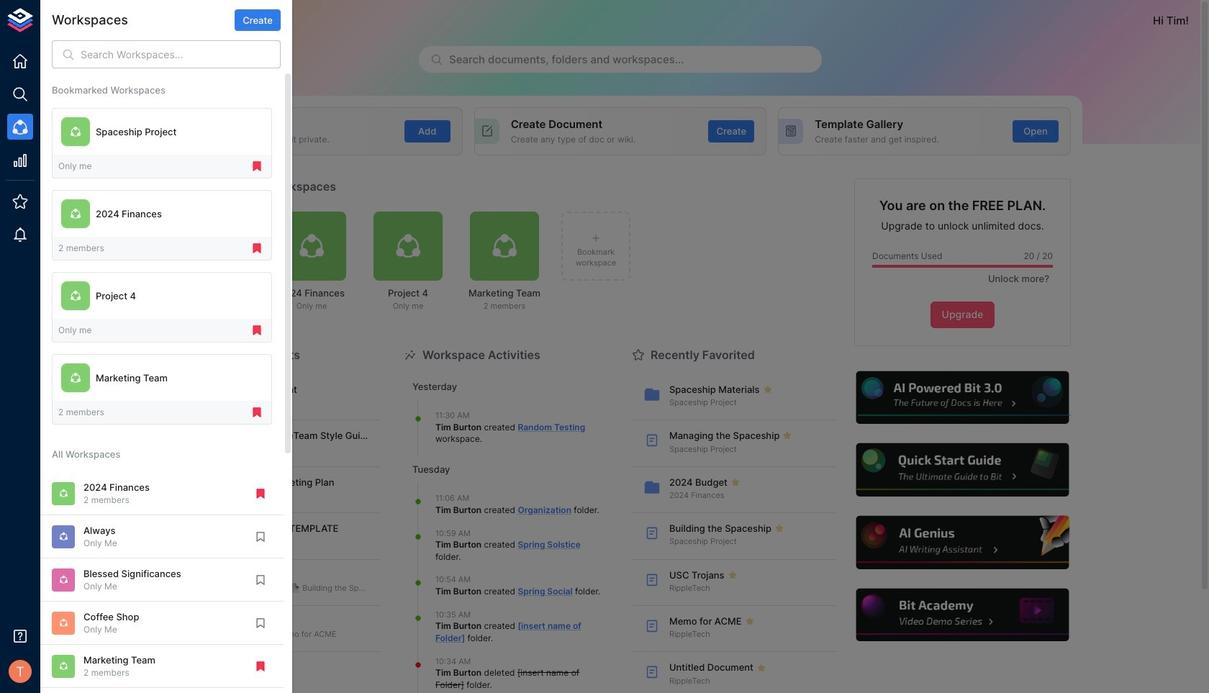 Task type: vqa. For each thing, say whether or not it's contained in the screenshot.
updated within the 01:22 PM Tim Burton updated Project 4
no



Task type: locate. For each thing, give the bounding box(es) containing it.
0 vertical spatial bookmark image
[[254, 574, 267, 587]]

1 help image from the top
[[855, 369, 1071, 426]]

remove bookmark image
[[251, 160, 264, 173], [251, 242, 264, 255], [251, 324, 264, 337], [254, 487, 267, 500]]

remove bookmark image
[[251, 406, 264, 419], [254, 660, 267, 673]]

0 vertical spatial remove bookmark image
[[251, 406, 264, 419]]

bookmark image
[[254, 574, 267, 587], [254, 617, 267, 630]]

1 vertical spatial bookmark image
[[254, 617, 267, 630]]

help image
[[855, 369, 1071, 426], [855, 442, 1071, 499], [855, 514, 1071, 571], [855, 587, 1071, 644]]

bookmark image
[[254, 531, 267, 543]]

2 bookmark image from the top
[[254, 617, 267, 630]]



Task type: describe. For each thing, give the bounding box(es) containing it.
2 help image from the top
[[855, 442, 1071, 499]]

1 bookmark image from the top
[[254, 574, 267, 587]]

1 vertical spatial remove bookmark image
[[254, 660, 267, 673]]

4 help image from the top
[[855, 587, 1071, 644]]

3 help image from the top
[[855, 514, 1071, 571]]

Search Workspaces... text field
[[81, 40, 281, 68]]



